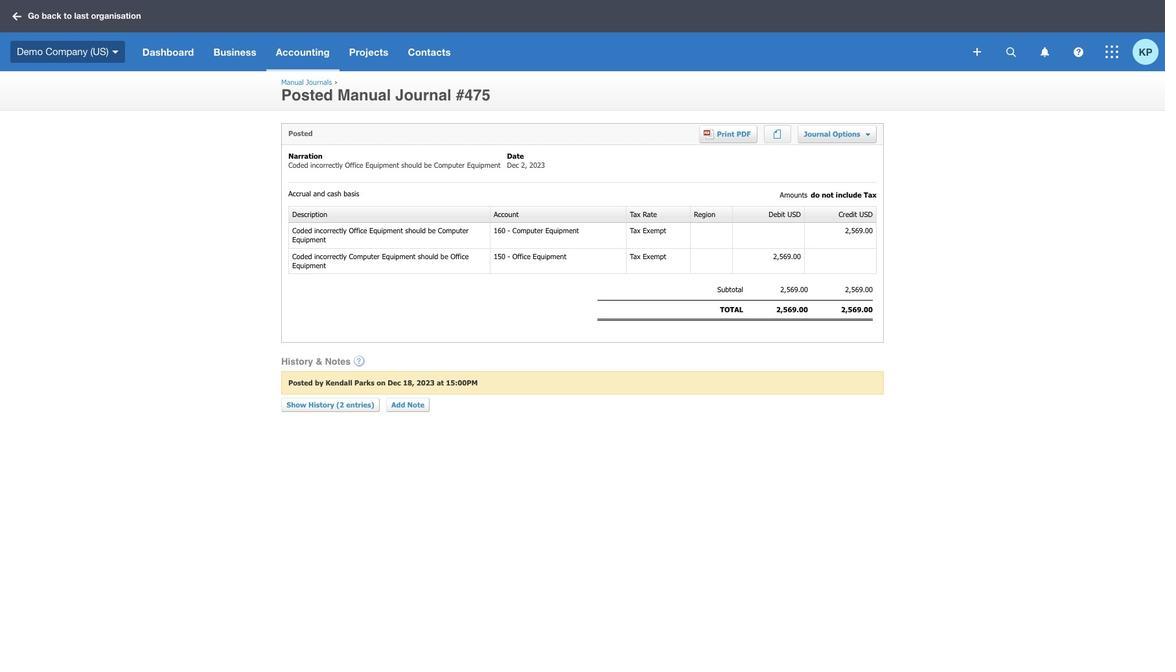 Task type: vqa. For each thing, say whether or not it's contained in the screenshot.
the left Journal
yes



Task type: locate. For each thing, give the bounding box(es) containing it.
posted
[[281, 86, 333, 104], [289, 129, 313, 137], [289, 378, 313, 387]]

1 horizontal spatial svg image
[[1074, 47, 1084, 57]]

0 vertical spatial exempt
[[643, 226, 667, 235]]

history
[[281, 357, 313, 367], [309, 401, 334, 409]]

go
[[28, 11, 39, 21]]

options
[[833, 130, 861, 138]]

office up basis
[[345, 161, 363, 169]]

cash
[[327, 189, 342, 197]]

tax for 160 - computer equipment
[[630, 226, 641, 235]]

svg image
[[1041, 47, 1049, 57], [1074, 47, 1084, 57]]

coded inside the coded incorrectly office equipment should be computer equipment
[[292, 226, 312, 235]]

1 horizontal spatial dec
[[507, 161, 519, 169]]

2 usd from the left
[[860, 210, 873, 218]]

2 - from the top
[[508, 252, 510, 260]]

0 horizontal spatial svg image
[[1041, 47, 1049, 57]]

2 vertical spatial should
[[418, 252, 439, 260]]

office inside narration coded incorrectly office equipment should be computer equipment date dec 2, 2023
[[345, 161, 363, 169]]

kp button
[[1133, 32, 1166, 71]]

incorrectly for office
[[314, 226, 347, 235]]

#475
[[456, 86, 491, 104]]

add note link
[[386, 398, 430, 412]]

should
[[402, 161, 422, 169], [405, 226, 426, 235], [418, 252, 439, 260]]

160 - computer equipment
[[494, 226, 579, 235]]

15:00pm
[[446, 378, 478, 387]]

2023 left the at
[[417, 378, 435, 387]]

1 vertical spatial -
[[508, 252, 510, 260]]

tax for 150 - office equipment
[[630, 252, 641, 260]]

accrual
[[289, 189, 311, 197]]

0 horizontal spatial journal
[[396, 86, 452, 104]]

coded incorrectly office equipment should be computer equipment
[[292, 226, 469, 244]]

svg image inside go back to last organisation link
[[12, 12, 21, 20]]

business
[[214, 46, 257, 58]]

be inside the coded incorrectly office equipment should be computer equipment
[[428, 226, 436, 235]]

business button
[[204, 32, 266, 71]]

usd for debit usd
[[788, 210, 801, 218]]

should inside the coded incorrectly office equipment should be computer equipment
[[405, 226, 426, 235]]

1 vertical spatial exempt
[[643, 252, 667, 260]]

posted for posted
[[289, 129, 313, 137]]

2 vertical spatial be
[[441, 252, 448, 260]]

journal
[[396, 86, 452, 104], [804, 130, 831, 138]]

2,
[[521, 161, 528, 169]]

computer inside coded incorrectly computer equipment should be office equipment
[[349, 252, 380, 260]]

be inside coded incorrectly computer equipment should be office equipment
[[441, 252, 448, 260]]

office up coded incorrectly computer equipment should be office equipment
[[349, 226, 367, 235]]

office left 150
[[451, 252, 469, 260]]

manual journals › posted manual journal #475
[[281, 78, 491, 104]]

2 vertical spatial coded
[[292, 252, 312, 260]]

›
[[335, 78, 338, 86]]

0 vertical spatial posted
[[281, 86, 333, 104]]

banner
[[0, 0, 1166, 71]]

pdf
[[737, 130, 751, 138]]

manual
[[281, 78, 304, 86], [338, 86, 391, 104]]

incorrectly inside coded incorrectly computer equipment should be office equipment
[[314, 252, 347, 260]]

office
[[345, 161, 363, 169], [349, 226, 367, 235], [451, 252, 469, 260], [513, 252, 531, 260]]

- right the 160
[[508, 226, 510, 235]]

amounts do not include tax
[[780, 190, 877, 199]]

kp
[[1140, 46, 1153, 57]]

equipment
[[366, 161, 399, 169], [467, 161, 501, 169], [370, 226, 403, 235], [546, 226, 579, 235], [292, 236, 326, 244], [382, 252, 416, 260], [533, 252, 567, 260], [292, 261, 326, 270]]

manual down projects
[[338, 86, 391, 104]]

incorrectly
[[311, 161, 343, 169], [314, 226, 347, 235], [314, 252, 347, 260]]

manual left journals at the top
[[281, 78, 304, 86]]

dec down the date
[[507, 161, 519, 169]]

incorrectly inside the coded incorrectly office equipment should be computer equipment
[[314, 226, 347, 235]]

dec right on
[[388, 378, 401, 387]]

manual journals link
[[281, 78, 332, 86]]

posted left by
[[289, 378, 313, 387]]

coded for coded incorrectly office equipment should be computer equipment
[[292, 226, 312, 235]]

- for 160
[[508, 226, 510, 235]]

2 svg image from the left
[[1074, 47, 1084, 57]]

0 vertical spatial coded
[[289, 161, 308, 169]]

demo
[[17, 46, 43, 57]]

history left "(2"
[[309, 401, 334, 409]]

incorrectly for computer
[[314, 252, 347, 260]]

1 - from the top
[[508, 226, 510, 235]]

- for 150
[[508, 252, 510, 260]]

0 vertical spatial -
[[508, 226, 510, 235]]

0 horizontal spatial dec
[[388, 378, 401, 387]]

1 vertical spatial dec
[[388, 378, 401, 387]]

1 usd from the left
[[788, 210, 801, 218]]

0 vertical spatial 2023
[[530, 161, 545, 169]]

tax exempt for 160 - computer equipment
[[630, 226, 667, 235]]

debit
[[769, 210, 786, 218]]

2023 right '2,'
[[530, 161, 545, 169]]

tax for account
[[630, 210, 641, 218]]

posted by kendall parks on dec 18, 2023 at 15:00pm
[[289, 378, 478, 387]]

subtotal
[[718, 286, 744, 294]]

usd
[[788, 210, 801, 218], [860, 210, 873, 218]]

0 vertical spatial incorrectly
[[311, 161, 343, 169]]

1 vertical spatial posted
[[289, 129, 313, 137]]

posted left ›
[[281, 86, 333, 104]]

2 exempt from the top
[[643, 252, 667, 260]]

journals
[[306, 78, 332, 86]]

1 vertical spatial journal
[[804, 130, 831, 138]]

print pdf
[[717, 130, 751, 138]]

1 exempt from the top
[[643, 226, 667, 235]]

account
[[494, 210, 519, 218]]

accounting
[[276, 46, 330, 58]]

not
[[822, 190, 834, 199]]

journal left 'options'
[[804, 130, 831, 138]]

history left &
[[281, 357, 313, 367]]

2023
[[530, 161, 545, 169], [417, 378, 435, 387]]

entries)
[[346, 401, 375, 409]]

(2
[[337, 401, 344, 409]]

1 horizontal spatial usd
[[860, 210, 873, 218]]

0 vertical spatial dec
[[507, 161, 519, 169]]

incorrectly inside narration coded incorrectly office equipment should be computer equipment date dec 2, 2023
[[311, 161, 343, 169]]

0 horizontal spatial usd
[[788, 210, 801, 218]]

tax
[[864, 190, 877, 199], [630, 210, 641, 218], [630, 226, 641, 235], [630, 252, 641, 260]]

journal down contacts
[[396, 86, 452, 104]]

office inside the coded incorrectly office equipment should be computer equipment
[[349, 226, 367, 235]]

2 vertical spatial incorrectly
[[314, 252, 347, 260]]

office right 150
[[513, 252, 531, 260]]

usd right credit
[[860, 210, 873, 218]]

- right 150
[[508, 252, 510, 260]]

dashboard link
[[133, 32, 204, 71]]

to
[[64, 11, 72, 21]]

0 horizontal spatial 2023
[[417, 378, 435, 387]]

computer inside the coded incorrectly office equipment should be computer equipment
[[438, 226, 469, 235]]

-
[[508, 226, 510, 235], [508, 252, 510, 260]]

1 vertical spatial coded
[[292, 226, 312, 235]]

1 vertical spatial should
[[405, 226, 426, 235]]

journal inside manual journals › posted manual journal #475
[[396, 86, 452, 104]]

0 vertical spatial should
[[402, 161, 422, 169]]

2 vertical spatial posted
[[289, 378, 313, 387]]

do
[[811, 190, 820, 199]]

0 vertical spatial be
[[424, 161, 432, 169]]

on
[[377, 378, 386, 387]]

be for computer
[[428, 226, 436, 235]]

1 vertical spatial be
[[428, 226, 436, 235]]

dec
[[507, 161, 519, 169], [388, 378, 401, 387]]

0 vertical spatial journal
[[396, 86, 452, 104]]

svg image
[[12, 12, 21, 20], [1106, 45, 1119, 58], [1007, 47, 1016, 57], [974, 48, 982, 56], [112, 50, 118, 54]]

1 vertical spatial incorrectly
[[314, 226, 347, 235]]

dashboard
[[142, 46, 194, 58]]

1 horizontal spatial 2023
[[530, 161, 545, 169]]

debit usd
[[769, 210, 801, 218]]

tax exempt for 150 - office equipment
[[630, 252, 667, 260]]

coded
[[289, 161, 308, 169], [292, 226, 312, 235], [292, 252, 312, 260]]

should inside narration coded incorrectly office equipment should be computer equipment date dec 2, 2023
[[402, 161, 422, 169]]

parks
[[355, 378, 375, 387]]

posted inside manual journals › posted manual journal #475
[[281, 86, 333, 104]]

coded inside coded incorrectly computer equipment should be office equipment
[[292, 252, 312, 260]]

should inside coded incorrectly computer equipment should be office equipment
[[418, 252, 439, 260]]

note
[[408, 401, 425, 409]]

total
[[720, 305, 744, 314]]

1 tax exempt from the top
[[630, 226, 667, 235]]

be
[[424, 161, 432, 169], [428, 226, 436, 235], [441, 252, 448, 260]]

computer
[[434, 161, 465, 169], [438, 226, 469, 235], [513, 226, 543, 235], [349, 252, 380, 260]]

narration coded incorrectly office equipment should be computer equipment date dec 2, 2023
[[289, 152, 545, 169]]

2 tax exempt from the top
[[630, 252, 667, 260]]

tax exempt
[[630, 226, 667, 235], [630, 252, 667, 260]]

2,569.00
[[846, 226, 873, 235], [774, 252, 801, 260], [781, 286, 808, 294], [846, 286, 873, 294], [777, 305, 808, 314], [842, 305, 873, 314]]

1 vertical spatial tax exempt
[[630, 252, 667, 260]]

exempt
[[643, 226, 667, 235], [643, 252, 667, 260]]

usd right debit
[[788, 210, 801, 218]]

accounting button
[[266, 32, 340, 71]]

projects
[[349, 46, 389, 58]]

posted up narration in the top left of the page
[[289, 129, 313, 137]]

should for computer
[[405, 226, 426, 235]]

0 vertical spatial tax exempt
[[630, 226, 667, 235]]



Task type: describe. For each thing, give the bounding box(es) containing it.
coded incorrectly computer equipment should be office equipment
[[292, 252, 469, 270]]

banner containing kp
[[0, 0, 1166, 71]]

computer inside narration coded incorrectly office equipment should be computer equipment date dec 2, 2023
[[434, 161, 465, 169]]

back
[[42, 11, 61, 21]]

credit usd
[[839, 210, 873, 218]]

amounts
[[780, 190, 808, 199]]

go back to last organisation link
[[8, 5, 149, 28]]

organisation
[[91, 11, 141, 21]]

160
[[494, 226, 506, 235]]

be for office
[[441, 252, 448, 260]]

usd for credit usd
[[860, 210, 873, 218]]

include
[[836, 190, 862, 199]]

svg image inside demo company (us) popup button
[[112, 50, 118, 54]]

by
[[315, 378, 324, 387]]

coded for coded incorrectly computer equipment should be office equipment
[[292, 252, 312, 260]]

exempt for 150 - office equipment
[[643, 252, 667, 260]]

150 - office equipment
[[494, 252, 567, 260]]

(us)
[[90, 46, 109, 57]]

description
[[292, 210, 327, 218]]

date
[[507, 152, 524, 160]]

print
[[717, 130, 735, 138]]

region
[[694, 210, 716, 218]]

at
[[437, 378, 444, 387]]

1 svg image from the left
[[1041, 47, 1049, 57]]

company
[[46, 46, 88, 57]]

last
[[74, 11, 89, 21]]

contacts button
[[398, 32, 461, 71]]

demo company (us)
[[17, 46, 109, 57]]

show history (2 entries) link
[[281, 398, 380, 412]]

demo company (us) button
[[0, 32, 133, 71]]

kendall
[[326, 378, 353, 387]]

print pdf link
[[704, 125, 758, 143]]

add note
[[392, 401, 425, 409]]

be inside narration coded incorrectly office equipment should be computer equipment date dec 2, 2023
[[424, 161, 432, 169]]

1 horizontal spatial journal
[[804, 130, 831, 138]]

journal options
[[804, 130, 863, 138]]

credit
[[839, 210, 858, 218]]

accrual and cash basis
[[289, 189, 360, 197]]

projects button
[[340, 32, 398, 71]]

rate
[[643, 210, 657, 218]]

exempt for 160 - computer equipment
[[643, 226, 667, 235]]

150
[[494, 252, 506, 260]]

narration
[[289, 152, 323, 160]]

0 horizontal spatial manual
[[281, 78, 304, 86]]

18,
[[403, 378, 415, 387]]

contacts
[[408, 46, 451, 58]]

office inside coded incorrectly computer equipment should be office equipment
[[451, 252, 469, 260]]

show history (2 entries)
[[287, 401, 375, 409]]

2023 inside narration coded incorrectly office equipment should be computer equipment date dec 2, 2023
[[530, 161, 545, 169]]

1 vertical spatial history
[[309, 401, 334, 409]]

0 vertical spatial history
[[281, 357, 313, 367]]

should for office
[[418, 252, 439, 260]]

tax rate
[[630, 210, 657, 218]]

&
[[316, 357, 323, 367]]

history & notes
[[281, 357, 351, 367]]

add
[[392, 401, 405, 409]]

basis
[[344, 189, 360, 197]]

and
[[313, 189, 325, 197]]

coded inside narration coded incorrectly office equipment should be computer equipment date dec 2, 2023
[[289, 161, 308, 169]]

dec inside narration coded incorrectly office equipment should be computer equipment date dec 2, 2023
[[507, 161, 519, 169]]

show
[[287, 401, 307, 409]]

notes
[[325, 357, 351, 367]]

go back to last organisation
[[28, 11, 141, 21]]

1 horizontal spatial manual
[[338, 86, 391, 104]]

1 vertical spatial 2023
[[417, 378, 435, 387]]

posted for posted by kendall parks on dec 18, 2023 at 15:00pm
[[289, 378, 313, 387]]



